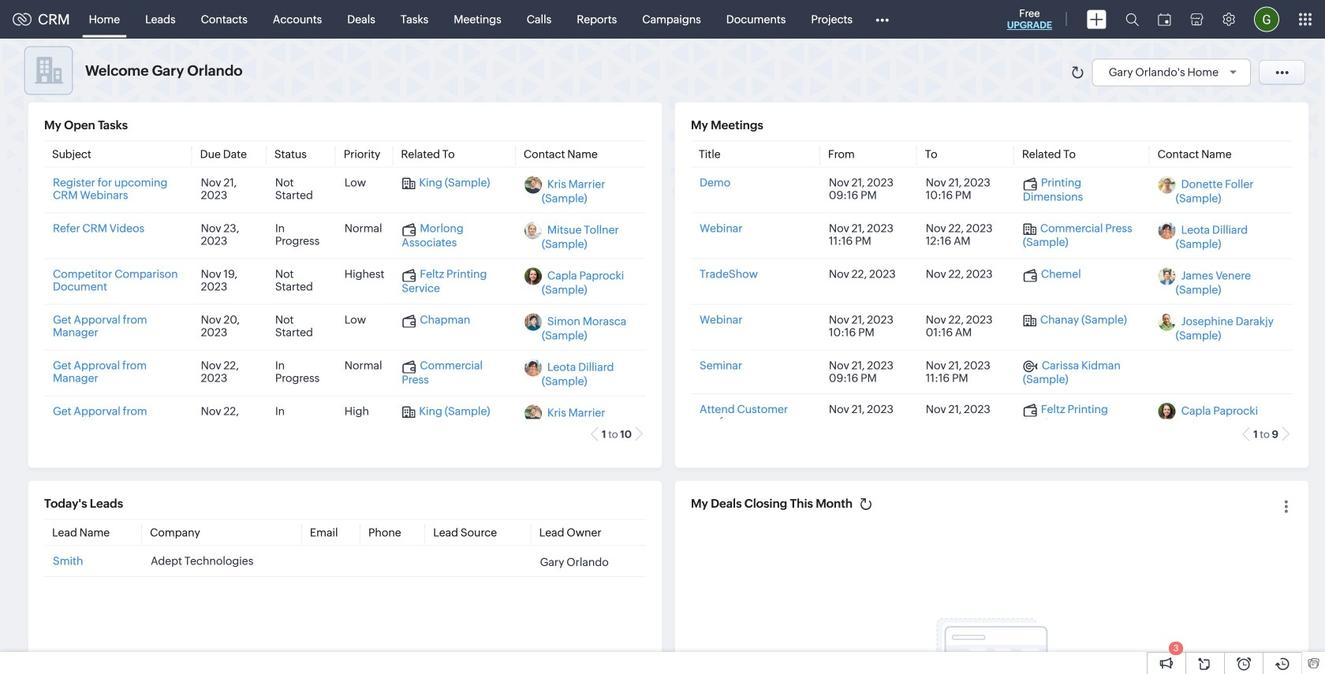 Task type: describe. For each thing, give the bounding box(es) containing it.
profile element
[[1245, 0, 1290, 38]]

create menu image
[[1088, 10, 1107, 29]]

calendar image
[[1159, 13, 1172, 26]]

logo image
[[13, 13, 32, 26]]

profile image
[[1255, 7, 1280, 32]]

search element
[[1117, 0, 1149, 39]]



Task type: vqa. For each thing, say whether or not it's contained in the screenshot.
Profile element on the top of page
yes



Task type: locate. For each thing, give the bounding box(es) containing it.
search image
[[1126, 13, 1140, 26]]

create menu element
[[1078, 0, 1117, 38]]

Other Modules field
[[866, 7, 900, 32]]



